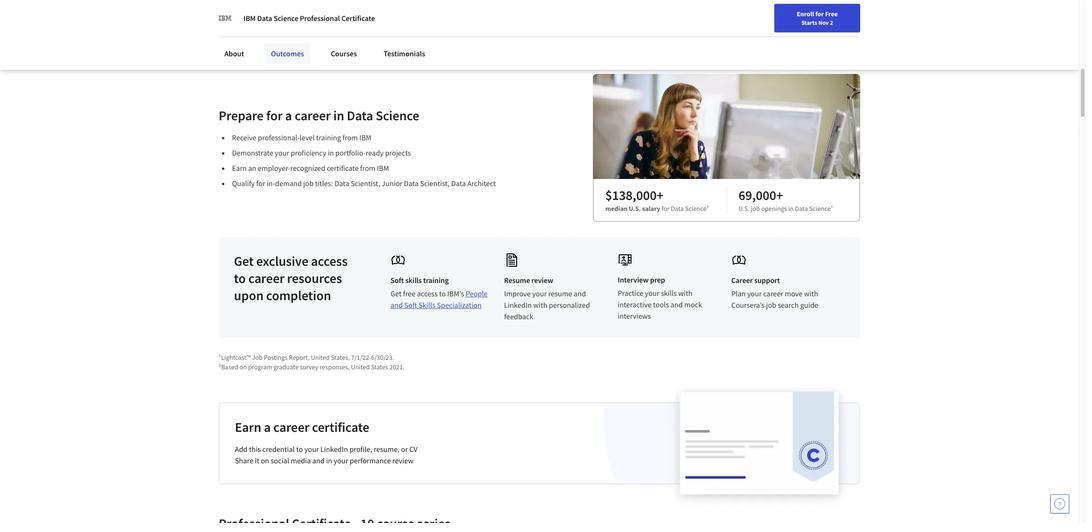 Task type: describe. For each thing, give the bounding box(es) containing it.
employer-
[[258, 163, 290, 173]]

with inside interview prep practice your skills with interactive tools and mock interviews
[[679, 288, 693, 298]]

testimonials
[[384, 49, 425, 58]]

enroll for free starts nov 2
[[797, 10, 838, 26]]

0 horizontal spatial from
[[343, 133, 358, 142]]

social
[[271, 456, 289, 466]]

69,000 + u.s. job openings in data science ¹
[[739, 187, 833, 213]]

recognized
[[290, 163, 325, 173]]

$138,000
[[606, 187, 657, 204]]

69,000
[[739, 187, 776, 204]]

tools
[[653, 300, 669, 309]]

graduate
[[274, 363, 299, 371]]

skills
[[419, 300, 436, 310]]

projects
[[385, 148, 411, 157]]

science inside the 69,000 + u.s. job openings in data science ¹
[[809, 204, 831, 213]]

and inside people and soft skills specialization
[[391, 300, 403, 310]]

to for career
[[234, 270, 246, 287]]

about
[[274, 17, 294, 27]]

earn for earn a career certificate
[[235, 419, 261, 436]]

¹lightcast™ job postings report, united states, 7/1/22-6/30/23. ²based on program graduate survey responses, united states 2021.
[[219, 353, 405, 371]]

access for exclusive
[[311, 253, 348, 270]]

career inside the career support plan your career move with coursera's job search guide
[[763, 289, 784, 298]]

$138,000 + median u.s. salary for data science ¹
[[606, 187, 709, 213]]

guide
[[801, 300, 818, 310]]

2
[[830, 19, 833, 26]]

ibm's
[[447, 289, 464, 298]]

demand
[[275, 179, 302, 188]]

business
[[337, 17, 367, 27]]

qualify for in-demand job titles: data scientist, junior data scientist, data architect
[[232, 179, 496, 188]]

data left about
[[257, 13, 272, 23]]

soft inside people and soft skills specialization
[[404, 300, 417, 310]]

get for get exclusive access to career resources upon completion
[[234, 253, 254, 270]]

review inside resume review improve your resume and linkedin with personalized feedback
[[532, 276, 553, 285]]

science right more
[[274, 13, 298, 23]]

coursera's
[[732, 300, 765, 310]]

career inside the career support plan your career move with coursera's job search guide
[[732, 276, 753, 285]]

0 horizontal spatial united
[[311, 353, 330, 362]]

professional
[[300, 13, 340, 23]]

courses
[[331, 49, 357, 58]]

in-
[[267, 179, 275, 188]]

about
[[224, 49, 244, 58]]

testimonials link
[[378, 43, 431, 64]]

find
[[814, 30, 826, 39]]

certificate
[[342, 13, 375, 23]]

0 horizontal spatial a
[[264, 419, 271, 436]]

level
[[300, 133, 315, 142]]

demonstrate your proficiency in portfolio-ready projects
[[232, 148, 411, 157]]

completion
[[266, 287, 331, 304]]

resume
[[504, 276, 530, 285]]

0 vertical spatial skills
[[405, 276, 422, 285]]

skills inside interview prep practice your skills with interactive tools and mock interviews
[[661, 288, 677, 298]]

+ for $138,000
[[657, 187, 664, 204]]

enroll
[[797, 10, 814, 18]]

share
[[235, 456, 253, 466]]

on inside ¹lightcast™ job postings report, united states, 7/1/22-6/30/23. ²based on program graduate survey responses, united states 2021.
[[240, 363, 247, 371]]

job inside the 69,000 + u.s. job openings in data science ¹
[[751, 204, 760, 213]]

and inside interview prep practice your skills with interactive tools and mock interviews
[[671, 300, 683, 309]]

learn
[[234, 17, 253, 27]]

soft skills training
[[391, 276, 449, 285]]

7/1/22-
[[351, 353, 371, 362]]

find your new career link
[[809, 29, 879, 41]]

free
[[403, 289, 416, 298]]

report,
[[289, 353, 310, 362]]

for left business
[[326, 17, 336, 27]]

get free access to ibm's
[[391, 289, 466, 298]]

support
[[755, 276, 780, 285]]

interview prep practice your skills with interactive tools and mock interviews
[[618, 275, 702, 321]]

in left the portfolio-
[[328, 148, 334, 157]]

interviews
[[618, 311, 651, 321]]

media
[[291, 456, 311, 466]]

receive
[[232, 133, 256, 142]]

specialization
[[437, 300, 482, 310]]

survey
[[300, 363, 318, 371]]

proficiency
[[291, 148, 326, 157]]

receive professional-level training from ibm
[[232, 133, 372, 142]]

prep
[[650, 275, 665, 285]]

add
[[235, 445, 248, 454]]

ibm image
[[219, 11, 232, 25]]

banner navigation
[[8, 0, 269, 26]]

add this credential to your linkedin profile, resume, or cv share it on social media and in your performance review
[[235, 445, 418, 466]]

improve
[[504, 289, 531, 298]]

states,
[[331, 353, 350, 362]]

resources
[[287, 270, 342, 287]]

openings
[[762, 204, 787, 213]]

1 vertical spatial certificate
[[312, 419, 369, 436]]

cv
[[409, 445, 418, 454]]

your inside resume review improve your resume and linkedin with personalized feedback
[[532, 289, 547, 298]]

science up projects
[[376, 107, 419, 124]]

more
[[255, 17, 272, 27]]

states
[[371, 363, 388, 371]]

career support plan your career move with coursera's job search guide
[[732, 276, 818, 310]]

¹ for 69,000
[[831, 204, 833, 213]]

0 vertical spatial certificate
[[327, 163, 359, 173]]

ibm data science professional certificate
[[244, 13, 375, 23]]

with inside the career support plan your career move with coursera's job search guide
[[804, 289, 818, 298]]

resume
[[548, 289, 572, 298]]

prepare for a career in data science
[[219, 107, 419, 124]]

personalized
[[549, 300, 590, 310]]

+ for 69,000
[[776, 187, 783, 204]]

job inside the career support plan your career move with coursera's job search guide
[[766, 300, 777, 310]]

to for your
[[296, 445, 303, 454]]

outcomes
[[271, 49, 304, 58]]

0 vertical spatial job
[[303, 179, 314, 188]]

data up the portfolio-
[[347, 107, 373, 124]]

free
[[825, 10, 838, 18]]



Task type: locate. For each thing, give the bounding box(es) containing it.
to left ibm's
[[439, 289, 446, 298]]

your inside interview prep practice your skills with interactive tools and mock interviews
[[645, 288, 660, 298]]

u.s. inside $138,000 + median u.s. salary for data science ¹
[[629, 204, 641, 213]]

job down the 69,000
[[751, 204, 760, 213]]

scientist, left junior
[[351, 179, 380, 188]]

career up 'plan'
[[732, 276, 753, 285]]

outcomes link
[[265, 43, 310, 64]]

in right openings
[[789, 204, 794, 213]]

learn more about coursera for business link
[[234, 17, 367, 27]]

0 horizontal spatial career
[[732, 276, 753, 285]]

2 scientist, from the left
[[420, 179, 450, 188]]

2 horizontal spatial to
[[439, 289, 446, 298]]

1 vertical spatial ibm
[[359, 133, 372, 142]]

2 vertical spatial job
[[766, 300, 777, 310]]

1 vertical spatial earn
[[235, 419, 261, 436]]

1 vertical spatial from
[[360, 163, 376, 173]]

ibm right ibm image
[[244, 13, 256, 23]]

for right salary
[[662, 204, 670, 213]]

data inside $138,000 + median u.s. salary for data science ¹
[[671, 204, 684, 213]]

1 horizontal spatial linkedin
[[504, 300, 532, 310]]

people
[[466, 289, 488, 298]]

about link
[[219, 43, 250, 64]]

architect
[[468, 179, 496, 188]]

0 horizontal spatial linkedin
[[320, 445, 348, 454]]

2 ¹ from the left
[[831, 204, 833, 213]]

1 vertical spatial to
[[439, 289, 446, 298]]

program
[[248, 363, 272, 371]]

your left resume
[[532, 289, 547, 298]]

to inside get exclusive access to career resources upon completion
[[234, 270, 246, 287]]

+ up salary
[[657, 187, 664, 204]]

2021.
[[390, 363, 405, 371]]

learn more about coursera for business
[[234, 17, 367, 27]]

0 horizontal spatial scientist,
[[351, 179, 380, 188]]

exclusive
[[256, 253, 308, 270]]

¹ for $138,000
[[707, 204, 709, 213]]

data inside the 69,000 + u.s. job openings in data science ¹
[[795, 204, 808, 213]]

1 horizontal spatial career
[[856, 30, 874, 39]]

salary
[[642, 204, 661, 213]]

2 u.s. from the left
[[739, 204, 750, 213]]

for up professional-
[[266, 107, 283, 124]]

for
[[816, 10, 824, 18], [326, 17, 336, 27], [266, 107, 283, 124], [256, 179, 265, 188], [662, 204, 670, 213]]

¹ inside the 69,000 + u.s. job openings in data science ¹
[[831, 204, 833, 213]]

junior
[[382, 179, 403, 188]]

0 vertical spatial training
[[316, 133, 341, 142]]

ibm down ready
[[377, 163, 389, 173]]

and left "skills"
[[391, 300, 403, 310]]

0 horizontal spatial review
[[392, 456, 414, 466]]

ibm up ready
[[359, 133, 372, 142]]

2 vertical spatial ibm
[[377, 163, 389, 173]]

1 horizontal spatial review
[[532, 276, 553, 285]]

for left in-
[[256, 179, 265, 188]]

+ inside the 69,000 + u.s. job openings in data science ¹
[[776, 187, 783, 204]]

science right salary
[[685, 204, 707, 213]]

and inside add this credential to your linkedin profile, resume, or cv share it on social media and in your performance review
[[312, 456, 325, 466]]

+ up openings
[[776, 187, 783, 204]]

1 horizontal spatial skills
[[661, 288, 677, 298]]

science right openings
[[809, 204, 831, 213]]

data right junior
[[404, 179, 419, 188]]

earn an employer-recognized certificate from ibm
[[232, 163, 389, 173]]

for inside enroll for free starts nov 2
[[816, 10, 824, 18]]

in inside the 69,000 + u.s. job openings in data science ¹
[[789, 204, 794, 213]]

united down 7/1/22-
[[351, 363, 370, 371]]

1 vertical spatial training
[[423, 276, 449, 285]]

plan
[[732, 289, 746, 298]]

access up "skills"
[[417, 289, 438, 298]]

1 scientist, from the left
[[351, 179, 380, 188]]

this
[[249, 445, 261, 454]]

1 vertical spatial get
[[391, 289, 402, 298]]

feedback
[[504, 312, 533, 321]]

0 horizontal spatial training
[[316, 133, 341, 142]]

with up 'guide'
[[804, 289, 818, 298]]

for for demand
[[256, 179, 265, 188]]

coursera career certificate image
[[680, 392, 839, 494]]

upon
[[234, 287, 264, 304]]

move
[[785, 289, 803, 298]]

for for starts
[[816, 10, 824, 18]]

postings
[[264, 353, 288, 362]]

mock
[[685, 300, 702, 309]]

1 + from the left
[[657, 187, 664, 204]]

profile,
[[350, 445, 372, 454]]

job
[[252, 353, 263, 362]]

credential
[[262, 445, 295, 454]]

1 horizontal spatial ibm
[[359, 133, 372, 142]]

for up nov
[[816, 10, 824, 18]]

with
[[679, 288, 693, 298], [804, 289, 818, 298], [533, 300, 548, 310]]

0 vertical spatial united
[[311, 353, 330, 362]]

job down recognized
[[303, 179, 314, 188]]

for inside $138,000 + median u.s. salary for data science ¹
[[662, 204, 670, 213]]

1 vertical spatial review
[[392, 456, 414, 466]]

review down or
[[392, 456, 414, 466]]

0 vertical spatial access
[[311, 253, 348, 270]]

review up resume
[[532, 276, 553, 285]]

1 horizontal spatial access
[[417, 289, 438, 298]]

access inside get exclusive access to career resources upon completion
[[311, 253, 348, 270]]

your inside the career support plan your career move with coursera's job search guide
[[747, 289, 762, 298]]

¹ inside $138,000 + median u.s. salary for data science ¹
[[707, 204, 709, 213]]

on
[[240, 363, 247, 371], [261, 456, 269, 466]]

data left architect
[[451, 179, 466, 188]]

and up personalized at the right
[[574, 289, 586, 298]]

for for career
[[266, 107, 283, 124]]

your up coursera's
[[747, 289, 762, 298]]

0 horizontal spatial job
[[303, 179, 314, 188]]

skills up free
[[405, 276, 422, 285]]

your up the media
[[304, 445, 319, 454]]

1 horizontal spatial to
[[296, 445, 303, 454]]

1 ¹ from the left
[[707, 204, 709, 213]]

to left exclusive
[[234, 270, 246, 287]]

in inside add this credential to your linkedin profile, resume, or cv share it on social media and in your performance review
[[326, 456, 332, 466]]

0 horizontal spatial +
[[657, 187, 664, 204]]

0 horizontal spatial get
[[234, 253, 254, 270]]

1 horizontal spatial training
[[423, 276, 449, 285]]

1 vertical spatial soft
[[404, 300, 417, 310]]

linkedin inside add this credential to your linkedin profile, resume, or cv share it on social media and in your performance review
[[320, 445, 348, 454]]

0 vertical spatial get
[[234, 253, 254, 270]]

people and soft skills specialization
[[391, 289, 488, 310]]

get for get free access to ibm's
[[391, 289, 402, 298]]

a up professional-
[[285, 107, 292, 124]]

scientist, right junior
[[420, 179, 450, 188]]

0 horizontal spatial ibm
[[244, 13, 256, 23]]

access up completion at the bottom left of page
[[311, 253, 348, 270]]

1 horizontal spatial scientist,
[[420, 179, 450, 188]]

+ inside $138,000 + median u.s. salary for data science ¹
[[657, 187, 664, 204]]

linkedin down improve
[[504, 300, 532, 310]]

on right it
[[261, 456, 269, 466]]

u.s.
[[629, 204, 641, 213], [739, 204, 750, 213]]

to up the media
[[296, 445, 303, 454]]

earn a career certificate
[[235, 419, 369, 436]]

portfolio-
[[335, 148, 366, 157]]

career
[[856, 30, 874, 39], [732, 276, 753, 285]]

u.s. down the 69,000
[[739, 204, 750, 213]]

and inside resume review improve your resume and linkedin with personalized feedback
[[574, 289, 586, 298]]

get left free
[[391, 289, 402, 298]]

soft up free
[[391, 276, 404, 285]]

in up the portfolio-
[[333, 107, 344, 124]]

1 vertical spatial a
[[264, 419, 271, 436]]

interactive
[[618, 300, 652, 309]]

to for ibm's
[[439, 289, 446, 298]]

0 vertical spatial career
[[856, 30, 874, 39]]

access for free
[[417, 289, 438, 298]]

0 vertical spatial soft
[[391, 276, 404, 285]]

united up survey in the left of the page
[[311, 353, 330, 362]]

2 vertical spatial to
[[296, 445, 303, 454]]

0 vertical spatial from
[[343, 133, 358, 142]]

coursera
[[295, 17, 325, 27]]

your down prep at the right of page
[[645, 288, 660, 298]]

find your new career
[[814, 30, 874, 39]]

1 vertical spatial access
[[417, 289, 438, 298]]

scientist,
[[351, 179, 380, 188], [420, 179, 450, 188]]

help center image
[[1054, 499, 1066, 510]]

professional-
[[258, 133, 300, 142]]

linkedin left profile,
[[320, 445, 348, 454]]

1 vertical spatial career
[[732, 276, 753, 285]]

and right tools
[[671, 300, 683, 309]]

1 horizontal spatial a
[[285, 107, 292, 124]]

and right the media
[[312, 456, 325, 466]]

an
[[248, 163, 256, 173]]

data right openings
[[795, 204, 808, 213]]

2 horizontal spatial job
[[766, 300, 777, 310]]

with up mock
[[679, 288, 693, 298]]

a up credential
[[264, 419, 271, 436]]

1 vertical spatial linkedin
[[320, 445, 348, 454]]

from up the portfolio-
[[343, 133, 358, 142]]

certificate
[[327, 163, 359, 173], [312, 419, 369, 436]]

0 vertical spatial ibm
[[244, 13, 256, 23]]

1 horizontal spatial ¹
[[831, 204, 833, 213]]

0 horizontal spatial access
[[311, 253, 348, 270]]

0 horizontal spatial soft
[[391, 276, 404, 285]]

2 + from the left
[[776, 187, 783, 204]]

0 vertical spatial review
[[532, 276, 553, 285]]

skills
[[405, 276, 422, 285], [661, 288, 677, 298]]

1 horizontal spatial u.s.
[[739, 204, 750, 213]]

None search field
[[136, 25, 365, 44]]

1 vertical spatial united
[[351, 363, 370, 371]]

from
[[343, 133, 358, 142], [360, 163, 376, 173]]

nov
[[819, 19, 829, 26]]

2 horizontal spatial ibm
[[377, 163, 389, 173]]

practice
[[618, 288, 644, 298]]

in right the media
[[326, 456, 332, 466]]

titles:
[[315, 179, 333, 188]]

earn for earn an employer-recognized certificate from ibm
[[232, 163, 247, 173]]

0 horizontal spatial u.s.
[[629, 204, 641, 213]]

ready
[[366, 148, 384, 157]]

on down ¹lightcast™
[[240, 363, 247, 371]]

1 horizontal spatial on
[[261, 456, 269, 466]]

ibm
[[244, 13, 256, 23], [359, 133, 372, 142], [377, 163, 389, 173]]

your down professional-
[[275, 148, 289, 157]]

on inside add this credential to your linkedin profile, resume, or cv share it on social media and in your performance review
[[261, 456, 269, 466]]

demonstrate
[[232, 148, 273, 157]]

access
[[311, 253, 348, 270], [417, 289, 438, 298]]

get inside get exclusive access to career resources upon completion
[[234, 253, 254, 270]]

in
[[333, 107, 344, 124], [328, 148, 334, 157], [789, 204, 794, 213], [326, 456, 332, 466]]

1 horizontal spatial job
[[751, 204, 760, 213]]

job left search
[[766, 300, 777, 310]]

0 horizontal spatial with
[[533, 300, 548, 310]]

get up upon
[[234, 253, 254, 270]]

skills up tools
[[661, 288, 677, 298]]

0 horizontal spatial on
[[240, 363, 247, 371]]

1 vertical spatial on
[[261, 456, 269, 466]]

your left performance
[[334, 456, 348, 466]]

data right salary
[[671, 204, 684, 213]]

1 horizontal spatial united
[[351, 363, 370, 371]]

0 vertical spatial earn
[[232, 163, 247, 173]]

career inside get exclusive access to career resources upon completion
[[248, 270, 285, 287]]

earn up add
[[235, 419, 261, 436]]

1 horizontal spatial with
[[679, 288, 693, 298]]

resume review improve your resume and linkedin with personalized feedback
[[504, 276, 590, 321]]

1 u.s. from the left
[[629, 204, 641, 213]]

1 vertical spatial skills
[[661, 288, 677, 298]]

0 horizontal spatial to
[[234, 270, 246, 287]]

starts
[[802, 19, 817, 26]]

data right titles:
[[335, 179, 349, 188]]

responses,
[[320, 363, 350, 371]]

courses link
[[325, 43, 363, 64]]

coursera enterprise logos image
[[648, 0, 839, 20]]

1 horizontal spatial +
[[776, 187, 783, 204]]

with inside resume review improve your resume and linkedin with personalized feedback
[[533, 300, 548, 310]]

get exclusive access to career resources upon completion
[[234, 253, 348, 304]]

certificate down the portfolio-
[[327, 163, 359, 173]]

1 horizontal spatial get
[[391, 289, 402, 298]]

¹lightcast™
[[219, 353, 251, 362]]

search
[[778, 300, 799, 310]]

median
[[606, 204, 628, 213]]

earn left an
[[232, 163, 247, 173]]

science
[[274, 13, 298, 23], [376, 107, 419, 124], [685, 204, 707, 213], [809, 204, 831, 213]]

training up demonstrate your proficiency in portfolio-ready projects
[[316, 133, 341, 142]]

a
[[285, 107, 292, 124], [264, 419, 271, 436]]

it
[[255, 456, 259, 466]]

qualify
[[232, 179, 255, 188]]

1 horizontal spatial soft
[[404, 300, 417, 310]]

training up get free access to ibm's
[[423, 276, 449, 285]]

to inside add this credential to your linkedin profile, resume, or cv share it on social media and in your performance review
[[296, 445, 303, 454]]

linkedin inside resume review improve your resume and linkedin with personalized feedback
[[504, 300, 532, 310]]

career right new
[[856, 30, 874, 39]]

get
[[234, 253, 254, 270], [391, 289, 402, 298]]

6/30/23.
[[371, 353, 394, 362]]

u.s. down $138,000
[[629, 204, 641, 213]]

your
[[828, 30, 841, 39], [275, 148, 289, 157], [645, 288, 660, 298], [532, 289, 547, 298], [747, 289, 762, 298], [304, 445, 319, 454], [334, 456, 348, 466]]

0 horizontal spatial ¹
[[707, 204, 709, 213]]

0 vertical spatial on
[[240, 363, 247, 371]]

2 horizontal spatial with
[[804, 289, 818, 298]]

science inside $138,000 + median u.s. salary for data science ¹
[[685, 204, 707, 213]]

with up feedback
[[533, 300, 548, 310]]

from up qualify for in-demand job titles: data scientist, junior data scientist, data architect
[[360, 163, 376, 173]]

²based
[[219, 363, 238, 371]]

your inside find your new career link
[[828, 30, 841, 39]]

certificate up profile,
[[312, 419, 369, 436]]

u.s. inside the 69,000 + u.s. job openings in data science ¹
[[739, 204, 750, 213]]

0 vertical spatial to
[[234, 270, 246, 287]]

0 horizontal spatial skills
[[405, 276, 422, 285]]

or
[[401, 445, 408, 454]]

1 vertical spatial job
[[751, 204, 760, 213]]

review inside add this credential to your linkedin profile, resume, or cv share it on social media and in your performance review
[[392, 456, 414, 466]]

0 vertical spatial a
[[285, 107, 292, 124]]

0 vertical spatial linkedin
[[504, 300, 532, 310]]

your down 2
[[828, 30, 841, 39]]

soft down free
[[404, 300, 417, 310]]

1 horizontal spatial from
[[360, 163, 376, 173]]



Task type: vqa. For each thing, say whether or not it's contained in the screenshot.
"Blog"
no



